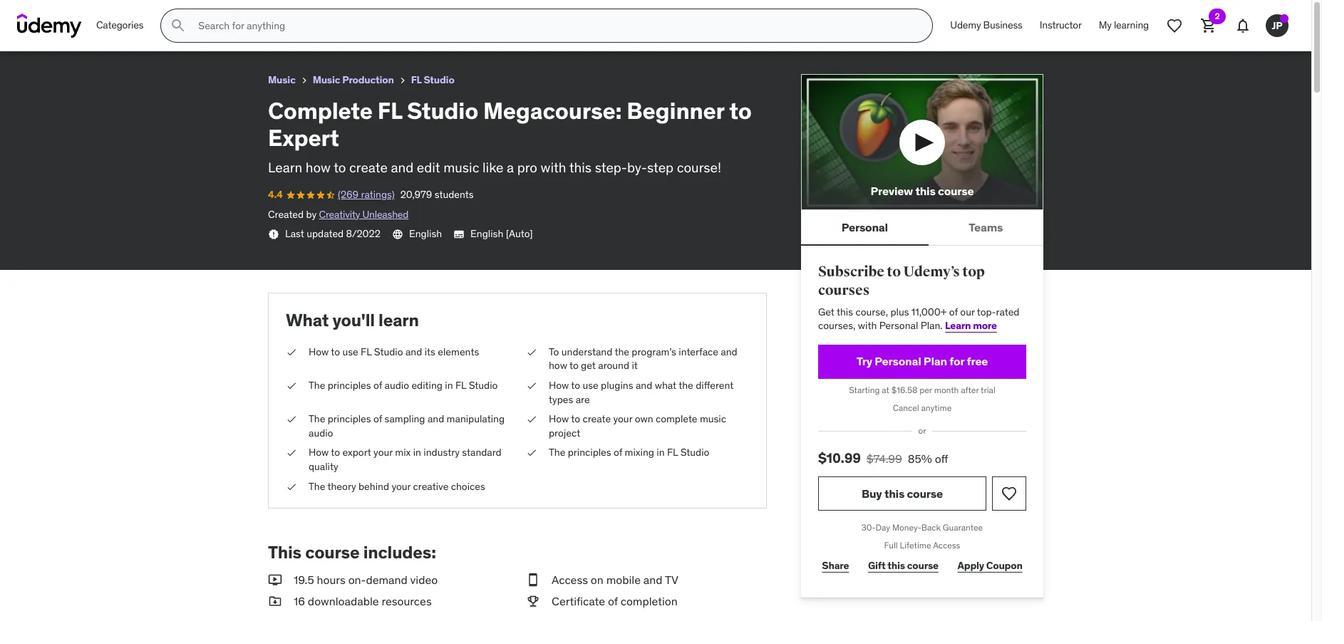 Task type: vqa. For each thing, say whether or not it's contained in the screenshot.
Beginner related to Complete FL Studio Megacourse: Beginner to Expert Learn how to create and edit music like a pro with this step-by-step course!
yes



Task type: locate. For each thing, give the bounding box(es) containing it.
0 vertical spatial learn
[[268, 159, 302, 176]]

personal up $16.58
[[875, 354, 921, 369]]

(269 up creativity
[[338, 188, 359, 201]]

principles up export
[[328, 413, 371, 426]]

fl right the production
[[411, 73, 422, 86]]

of for the principles of mixing in fl studio
[[614, 447, 623, 459]]

$16.58
[[892, 385, 918, 395]]

0 horizontal spatial create
[[349, 159, 388, 176]]

1 horizontal spatial (269 ratings)
[[338, 188, 395, 201]]

mixing
[[625, 447, 654, 459]]

of inside the principles of sampling and manipulating audio
[[374, 413, 382, 426]]

0 horizontal spatial with
[[541, 159, 566, 176]]

expert for complete fl studio megacourse: beginner to expert
[[259, 6, 295, 21]]

students down edit
[[435, 188, 474, 201]]

fl inside complete fl studio megacourse: beginner to expert learn how to create and edit music like a pro with this step-by-step course!
[[378, 96, 402, 125]]

on-
[[348, 573, 366, 587]]

your down how to export your mix in industry standard quality
[[392, 480, 411, 493]]

pro
[[517, 159, 538, 176]]

1 horizontal spatial create
[[583, 413, 611, 426]]

1 horizontal spatial wishlist image
[[1166, 17, 1184, 34]]

how for how to use plugins and what the different types are
[[549, 379, 569, 392]]

english for english
[[409, 228, 442, 241]]

with right the pro
[[541, 159, 566, 176]]

students down complete fl studio megacourse: beginner to expert
[[139, 25, 179, 37]]

0 vertical spatial (269
[[43, 25, 64, 37]]

buy this course
[[862, 487, 943, 501]]

this up courses,
[[837, 306, 853, 318]]

the principles of mixing in fl studio
[[549, 447, 710, 459]]

month
[[934, 385, 959, 395]]

music for music production
[[313, 73, 340, 86]]

xsmall image left quality
[[286, 447, 297, 461]]

personal inside get this course, plus 11,000+ of our top-rated courses, with personal plan.
[[880, 319, 918, 332]]

course,
[[856, 306, 888, 318]]

rated
[[996, 306, 1020, 318]]

around
[[598, 360, 630, 372]]

to inside how to export your mix in industry standard quality
[[331, 447, 340, 459]]

english [auto]
[[471, 228, 533, 241]]

course up back
[[907, 487, 943, 501]]

1 horizontal spatial music
[[700, 413, 726, 426]]

0 vertical spatial beginner
[[193, 6, 242, 21]]

to inside how to use plugins and what the different types are
[[571, 379, 580, 392]]

music for music
[[268, 73, 296, 86]]

1 horizontal spatial complete
[[268, 96, 373, 125]]

1 horizontal spatial 20,979 students
[[400, 188, 474, 201]]

how inside how to create your own complete music project
[[549, 413, 569, 426]]

complete fl studio megacourse: beginner to expert learn how to create and edit music like a pro with this step-by-step course!
[[268, 96, 752, 176]]

0 horizontal spatial audio
[[309, 427, 333, 440]]

small image for 16
[[268, 594, 282, 610]]

0 vertical spatial create
[[349, 159, 388, 176]]

1 horizontal spatial learn
[[945, 319, 971, 332]]

business
[[984, 19, 1023, 32]]

coupon
[[987, 560, 1023, 573]]

personal button
[[801, 211, 929, 245]]

your left "own"
[[613, 413, 633, 426]]

how inside how to use plugins and what the different types are
[[549, 379, 569, 392]]

the right what
[[679, 379, 694, 392]]

by
[[306, 208, 317, 221]]

1 horizontal spatial ratings)
[[361, 188, 395, 201]]

xsmall image for the principles of sampling and manipulating audio
[[286, 413, 297, 427]]

create up the creativity unleashed link
[[349, 159, 388, 176]]

1 vertical spatial create
[[583, 413, 611, 426]]

expert down the "music" link on the top of the page
[[268, 123, 339, 153]]

small image left on
[[526, 572, 540, 588]]

xsmall image down what
[[286, 346, 297, 360]]

with inside get this course, plus 11,000+ of our top-rated courses, with personal plan.
[[858, 319, 877, 332]]

1 vertical spatial learn
[[945, 319, 971, 332]]

0 horizontal spatial learn
[[268, 159, 302, 176]]

with inside complete fl studio megacourse: beginner to expert learn how to create and edit music like a pro with this step-by-step course!
[[541, 159, 566, 176]]

1 horizontal spatial english
[[471, 228, 504, 241]]

in right editing
[[445, 379, 453, 392]]

0 horizontal spatial megacourse:
[[120, 6, 191, 21]]

1 vertical spatial 4.4
[[268, 188, 283, 201]]

0 vertical spatial principles
[[328, 379, 371, 392]]

principles inside the principles of sampling and manipulating audio
[[328, 413, 371, 426]]

the inside the principles of sampling and manipulating audio
[[309, 413, 325, 426]]

and inside the principles of sampling and manipulating audio
[[428, 413, 444, 426]]

learn down our
[[945, 319, 971, 332]]

1 horizontal spatial megacourse:
[[483, 96, 622, 125]]

(269
[[43, 25, 64, 37], [338, 188, 359, 201]]

20,979 students
[[105, 25, 179, 37], [400, 188, 474, 201]]

0 horizontal spatial 20,979 students
[[105, 25, 179, 37]]

principles down how to use fl studio and its elements
[[328, 379, 371, 392]]

0 vertical spatial how
[[306, 159, 331, 176]]

learn inside complete fl studio megacourse: beginner to expert learn how to create and edit music like a pro with this step-by-step course!
[[268, 159, 302, 176]]

20,979 students down complete fl studio megacourse: beginner to expert
[[105, 25, 179, 37]]

of left sampling
[[374, 413, 382, 426]]

1 vertical spatial principles
[[328, 413, 371, 426]]

preview this course
[[871, 184, 974, 198]]

course!
[[677, 159, 722, 176]]

access inside 30-day money-back guarantee full lifetime access
[[933, 540, 961, 551]]

how to use fl studio and its elements
[[309, 346, 479, 358]]

xsmall image left last
[[268, 229, 279, 241]]

this left 'step-' at the top
[[569, 159, 592, 176]]

categories
[[96, 19, 144, 32]]

guarantee
[[943, 523, 983, 533]]

1 vertical spatial beginner
[[627, 96, 725, 125]]

1 horizontal spatial access
[[933, 540, 961, 551]]

courses,
[[818, 319, 856, 332]]

megacourse:
[[120, 6, 191, 21], [483, 96, 622, 125]]

wishlist image
[[1166, 17, 1184, 34], [1001, 486, 1018, 503]]

in for editing
[[445, 379, 453, 392]]

(269 left categories dropdown button
[[43, 25, 64, 37]]

small image for 19.5
[[268, 572, 282, 588]]

0 vertical spatial access
[[933, 540, 961, 551]]

1 vertical spatial your
[[374, 447, 393, 459]]

starting
[[849, 385, 880, 395]]

[auto]
[[506, 228, 533, 241]]

use
[[343, 346, 358, 358], [583, 379, 599, 392]]

1 vertical spatial how
[[549, 360, 567, 372]]

xsmall image for the principles of mixing in fl studio
[[526, 447, 538, 461]]

1 vertical spatial the
[[679, 379, 694, 392]]

expert up the "music" link on the top of the page
[[259, 6, 295, 21]]

access down back
[[933, 540, 961, 551]]

the down quality
[[309, 480, 325, 493]]

beginner inside complete fl studio megacourse: beginner to expert learn how to create and edit music like a pro with this step-by-step course!
[[627, 96, 725, 125]]

the up quality
[[309, 413, 325, 426]]

complete
[[11, 6, 64, 21], [268, 96, 373, 125]]

share button
[[818, 552, 853, 581]]

1 vertical spatial expert
[[268, 123, 339, 153]]

1 vertical spatial megacourse:
[[483, 96, 622, 125]]

step-
[[595, 159, 627, 176]]

1 horizontal spatial students
[[435, 188, 474, 201]]

1 vertical spatial use
[[583, 379, 599, 392]]

fl down the production
[[378, 96, 402, 125]]

2 vertical spatial principles
[[568, 447, 611, 459]]

english right closed captions icon
[[471, 228, 504, 241]]

1 horizontal spatial use
[[583, 379, 599, 392]]

1 vertical spatial music
[[700, 413, 726, 426]]

how up types
[[549, 379, 569, 392]]

course inside the buy this course button
[[907, 487, 943, 501]]

small image
[[268, 572, 282, 588], [526, 572, 540, 588], [268, 594, 282, 610], [526, 594, 540, 610]]

0 horizontal spatial the
[[615, 346, 630, 358]]

get
[[818, 306, 835, 318]]

85%
[[908, 452, 932, 466]]

1 vertical spatial wishlist image
[[1001, 486, 1018, 503]]

small image for certificate
[[526, 594, 540, 610]]

0 vertical spatial the
[[615, 346, 630, 358]]

1 horizontal spatial (269
[[338, 188, 359, 201]]

2 english from the left
[[471, 228, 504, 241]]

course inside gift this course link
[[907, 560, 939, 573]]

you'll
[[333, 309, 375, 331]]

of
[[950, 306, 958, 318], [374, 379, 382, 392], [374, 413, 382, 426], [614, 447, 623, 459], [608, 595, 618, 609]]

top-
[[977, 306, 996, 318]]

how up quality
[[309, 447, 329, 459]]

the
[[615, 346, 630, 358], [679, 379, 694, 392]]

creativity unleashed link
[[319, 208, 409, 221]]

0 horizontal spatial complete
[[11, 6, 64, 21]]

how for how to export your mix in industry standard quality
[[309, 447, 329, 459]]

tab list
[[801, 211, 1044, 246]]

own
[[635, 413, 653, 426]]

the up around
[[615, 346, 630, 358]]

english right course language 'image'
[[409, 228, 442, 241]]

the for the principles of audio editing in fl studio
[[309, 379, 325, 392]]

0 vertical spatial use
[[343, 346, 358, 358]]

and right sampling
[[428, 413, 444, 426]]

16
[[294, 595, 305, 609]]

this right preview
[[916, 184, 936, 198]]

expert for complete fl studio megacourse: beginner to expert learn how to create and edit music like a pro with this step-by-step course!
[[268, 123, 339, 153]]

principles down project
[[568, 447, 611, 459]]

1 horizontal spatial in
[[445, 379, 453, 392]]

1 vertical spatial access
[[552, 573, 588, 587]]

0 horizontal spatial students
[[139, 25, 179, 37]]

fl down you'll
[[361, 346, 372, 358]]

principles for sampling
[[328, 413, 371, 426]]

access up certificate
[[552, 573, 588, 587]]

20,979 down edit
[[400, 188, 432, 201]]

per
[[920, 385, 932, 395]]

use inside how to use plugins and what the different types are
[[583, 379, 599, 392]]

0 vertical spatial (269 ratings)
[[43, 25, 100, 37]]

0 horizontal spatial (269
[[43, 25, 64, 37]]

0 horizontal spatial how
[[306, 159, 331, 176]]

1 vertical spatial complete
[[268, 96, 373, 125]]

apply coupon button
[[954, 552, 1027, 581]]

0 vertical spatial personal
[[842, 220, 888, 234]]

small image left certificate
[[526, 594, 540, 610]]

0 horizontal spatial beginner
[[193, 6, 242, 21]]

this right buy
[[885, 487, 905, 501]]

plus
[[891, 306, 909, 318]]

course up hours
[[305, 542, 360, 564]]

this inside button
[[916, 184, 936, 198]]

the principles of sampling and manipulating audio
[[309, 413, 505, 440]]

1 vertical spatial with
[[858, 319, 877, 332]]

0 vertical spatial your
[[613, 413, 633, 426]]

0 horizontal spatial 4.4
[[11, 25, 26, 37]]

how up by
[[306, 159, 331, 176]]

0 horizontal spatial ratings)
[[66, 25, 100, 37]]

fl
[[67, 6, 79, 21], [411, 73, 422, 86], [378, 96, 402, 125], [361, 346, 372, 358], [456, 379, 467, 392], [667, 447, 678, 459]]

small image left 19.5
[[268, 572, 282, 588]]

beginner up the step
[[627, 96, 725, 125]]

1 music from the left
[[268, 73, 296, 86]]

1 horizontal spatial music
[[313, 73, 340, 86]]

and right interface
[[721, 346, 738, 358]]

choices
[[451, 480, 485, 493]]

0 horizontal spatial (269 ratings)
[[43, 25, 100, 37]]

udemy business link
[[942, 9, 1031, 43]]

0 vertical spatial 20,979
[[105, 25, 137, 37]]

create down are
[[583, 413, 611, 426]]

this for preview
[[916, 184, 936, 198]]

and left what
[[636, 379, 653, 392]]

sampling
[[385, 413, 425, 426]]

xsmall image right the "music" link on the top of the page
[[298, 75, 310, 86]]

the down project
[[549, 447, 566, 459]]

xsmall image
[[298, 75, 310, 86], [268, 229, 279, 241], [286, 346, 297, 360], [526, 413, 538, 427], [286, 447, 297, 461]]

fl down elements
[[456, 379, 467, 392]]

1 horizontal spatial audio
[[385, 379, 409, 392]]

udemy business
[[951, 19, 1023, 32]]

0 horizontal spatial use
[[343, 346, 358, 358]]

to inside how to create your own complete music project
[[571, 413, 580, 426]]

starting at $16.58 per month after trial cancel anytime
[[849, 385, 996, 413]]

tab list containing personal
[[801, 211, 1044, 246]]

audio up quality
[[309, 427, 333, 440]]

full
[[884, 540, 898, 551]]

1 vertical spatial personal
[[880, 319, 918, 332]]

how to export your mix in industry standard quality
[[309, 447, 502, 473]]

1 horizontal spatial 20,979
[[400, 188, 432, 201]]

certificate of completion
[[552, 595, 678, 609]]

and inside complete fl studio megacourse: beginner to expert learn how to create and edit music like a pro with this step-by-step course!
[[391, 159, 414, 176]]

this right the gift
[[888, 560, 905, 573]]

interface
[[679, 346, 719, 358]]

1 vertical spatial 20,979 students
[[400, 188, 474, 201]]

the for the principles of sampling and manipulating audio
[[309, 413, 325, 426]]

this inside get this course, plus 11,000+ of our top-rated courses, with personal plan.
[[837, 306, 853, 318]]

of inside get this course, plus 11,000+ of our top-rated courses, with personal plan.
[[950, 306, 958, 318]]

Search for anything text field
[[196, 14, 916, 38]]

submit search image
[[170, 17, 187, 34]]

instructor
[[1040, 19, 1082, 32]]

megacourse: inside complete fl studio megacourse: beginner to expert learn how to create and edit music like a pro with this step-by-step course!
[[483, 96, 622, 125]]

music down different
[[700, 413, 726, 426]]

1 vertical spatial audio
[[309, 427, 333, 440]]

0 vertical spatial 4.4
[[11, 25, 26, 37]]

1 horizontal spatial the
[[679, 379, 694, 392]]

0 vertical spatial music
[[444, 159, 479, 176]]

money-
[[893, 523, 922, 533]]

xsmall image left project
[[526, 413, 538, 427]]

how to create your own complete music project
[[549, 413, 726, 440]]

principles for mixing
[[568, 447, 611, 459]]

0 vertical spatial with
[[541, 159, 566, 176]]

small image left 16
[[268, 594, 282, 610]]

with down course,
[[858, 319, 877, 332]]

megacourse: for complete fl studio megacourse: beginner to expert learn how to create and edit music like a pro with this step-by-step course!
[[483, 96, 622, 125]]

your inside how to create your own complete music project
[[613, 413, 633, 426]]

2 horizontal spatial in
[[657, 447, 665, 459]]

0 horizontal spatial music
[[268, 73, 296, 86]]

of left the mixing
[[614, 447, 623, 459]]

2 vertical spatial your
[[392, 480, 411, 493]]

audio left editing
[[385, 379, 409, 392]]

teams
[[969, 220, 1003, 234]]

1 horizontal spatial how
[[549, 360, 567, 372]]

0 vertical spatial wishlist image
[[1166, 17, 1184, 34]]

learn up the created
[[268, 159, 302, 176]]

how inside how to export your mix in industry standard quality
[[309, 447, 329, 459]]

with
[[541, 159, 566, 176], [858, 319, 877, 332]]

0 vertical spatial megacourse:
[[120, 6, 191, 21]]

1 english from the left
[[409, 228, 442, 241]]

use up are
[[583, 379, 599, 392]]

of down how to use fl studio and its elements
[[374, 379, 382, 392]]

2 music from the left
[[313, 73, 340, 86]]

0 vertical spatial students
[[139, 25, 179, 37]]

how down what
[[309, 346, 329, 358]]

the inside how to use plugins and what the different types are
[[679, 379, 694, 392]]

complete inside complete fl studio megacourse: beginner to expert learn how to create and edit music like a pro with this step-by-step course!
[[268, 96, 373, 125]]

how down the to
[[549, 360, 567, 372]]

personal down preview
[[842, 220, 888, 234]]

and left the its
[[406, 346, 422, 358]]

created by creativity unleashed
[[268, 208, 409, 221]]

studio inside complete fl studio megacourse: beginner to expert learn how to create and edit music like a pro with this step-by-step course!
[[407, 96, 479, 125]]

learning
[[1114, 19, 1149, 32]]

1 vertical spatial (269
[[338, 188, 359, 201]]

day
[[876, 523, 891, 533]]

beginner right submit search icon
[[193, 6, 242, 21]]

xsmall image for how to create your own complete music project
[[526, 413, 538, 427]]

1 horizontal spatial with
[[858, 319, 877, 332]]

0 horizontal spatial 20,979
[[105, 25, 137, 37]]

audio inside the principles of sampling and manipulating audio
[[309, 427, 333, 440]]

use down what you'll learn
[[343, 346, 358, 358]]

hours
[[317, 573, 346, 587]]

0 horizontal spatial english
[[409, 228, 442, 241]]

0 horizontal spatial in
[[413, 447, 421, 459]]

expert inside complete fl studio megacourse: beginner to expert learn how to create and edit music like a pro with this step-by-step course!
[[268, 123, 339, 153]]

0 horizontal spatial wishlist image
[[1001, 486, 1018, 503]]

1 horizontal spatial 4.4
[[268, 188, 283, 201]]

0 horizontal spatial music
[[444, 159, 479, 176]]

this for get
[[837, 306, 853, 318]]

your left mix
[[374, 447, 393, 459]]

audio
[[385, 379, 409, 392], [309, 427, 333, 440]]

creativity
[[319, 208, 360, 221]]

course inside preview this course button
[[938, 184, 974, 198]]

music left like
[[444, 159, 479, 176]]

the principles of audio editing in fl studio
[[309, 379, 498, 392]]

20,979 students down edit
[[400, 188, 474, 201]]

in right the mixing
[[657, 447, 665, 459]]

course up teams
[[938, 184, 974, 198]]

and left edit
[[391, 159, 414, 176]]

downloadable
[[308, 595, 379, 609]]

xsmall image for how to export your mix in industry standard quality
[[286, 447, 297, 461]]

how up project
[[549, 413, 569, 426]]

of down the 'access on mobile and tv'
[[608, 595, 618, 609]]

the for the theory behind your creative choices
[[309, 480, 325, 493]]

this inside button
[[885, 487, 905, 501]]

this
[[569, 159, 592, 176], [916, 184, 936, 198], [837, 306, 853, 318], [885, 487, 905, 501], [888, 560, 905, 573]]

xsmall image for the principles of audio editing in fl studio
[[286, 379, 297, 393]]

xsmall image
[[397, 75, 408, 86], [526, 346, 538, 360], [286, 379, 297, 393], [526, 379, 538, 393], [286, 413, 297, 427], [526, 447, 538, 461], [286, 480, 297, 494]]

your for creative
[[392, 480, 411, 493]]

course down lifetime
[[907, 560, 939, 573]]

2
[[1215, 11, 1220, 21]]

xsmall image for how to use plugins and what the different types are
[[526, 379, 538, 393]]

and inside to understand the program's interface and how to get around it
[[721, 346, 738, 358]]

in inside how to export your mix in industry standard quality
[[413, 447, 421, 459]]

my learning
[[1099, 19, 1149, 32]]

20,979 down complete fl studio megacourse: beginner to expert
[[105, 25, 137, 37]]

1 horizontal spatial beginner
[[627, 96, 725, 125]]

your inside how to export your mix in industry standard quality
[[374, 447, 393, 459]]

0 vertical spatial expert
[[259, 6, 295, 21]]

$10.99 $74.99 85% off
[[818, 450, 949, 467]]

how for how to use fl studio and its elements
[[309, 346, 329, 358]]

0 vertical spatial complete
[[11, 6, 64, 21]]

the down what
[[309, 379, 325, 392]]

how
[[306, 159, 331, 176], [549, 360, 567, 372]]

of left our
[[950, 306, 958, 318]]

and left tv
[[644, 573, 663, 587]]

how for how to create your own complete music project
[[549, 413, 569, 426]]

free
[[967, 354, 988, 369]]

music inside how to create your own complete music project
[[700, 413, 726, 426]]

personal down plus
[[880, 319, 918, 332]]

in right mix
[[413, 447, 421, 459]]

this for gift
[[888, 560, 905, 573]]

19.5
[[294, 573, 314, 587]]

access on mobile and tv
[[552, 573, 679, 587]]



Task type: describe. For each thing, give the bounding box(es) containing it.
in for mix
[[413, 447, 421, 459]]

1 vertical spatial students
[[435, 188, 474, 201]]

udemy
[[951, 19, 981, 32]]

of for the principles of sampling and manipulating audio
[[374, 413, 382, 426]]

principles for audio
[[328, 379, 371, 392]]

elements
[[438, 346, 479, 358]]

off
[[935, 452, 949, 466]]

complete
[[656, 413, 698, 426]]

trial
[[981, 385, 996, 395]]

$10.99
[[818, 450, 861, 467]]

lifetime
[[900, 540, 932, 551]]

on
[[591, 573, 604, 587]]

notifications image
[[1235, 17, 1252, 34]]

small image for access
[[526, 572, 540, 588]]

cancel
[[893, 402, 919, 413]]

my
[[1099, 19, 1112, 32]]

our
[[961, 306, 975, 318]]

creative
[[413, 480, 449, 493]]

fl right the mixing
[[667, 447, 678, 459]]

video
[[410, 573, 438, 587]]

closed captions image
[[454, 229, 465, 240]]

what
[[655, 379, 677, 392]]

subscribe
[[818, 263, 885, 281]]

create inside complete fl studio megacourse: beginner to expert learn how to create and edit music like a pro with this step-by-step course!
[[349, 159, 388, 176]]

subscribe to udemy's top courses
[[818, 263, 985, 299]]

behind
[[359, 480, 389, 493]]

your for own
[[613, 413, 633, 426]]

course for buy this course
[[907, 487, 943, 501]]

complete for complete fl studio megacourse: beginner to expert
[[11, 6, 64, 21]]

1 vertical spatial (269 ratings)
[[338, 188, 395, 201]]

personal inside button
[[842, 220, 888, 234]]

export
[[343, 447, 371, 459]]

you have alerts image
[[1280, 14, 1289, 23]]

complete for complete fl studio megacourse: beginner to expert learn how to create and edit music like a pro with this step-by-step course!
[[268, 96, 373, 125]]

create inside how to create your own complete music project
[[583, 413, 611, 426]]

preview this course button
[[801, 74, 1044, 211]]

last
[[285, 228, 304, 241]]

the inside to understand the program's interface and how to get around it
[[615, 346, 630, 358]]

xsmall image for to understand the program's interface and how to get around it
[[526, 346, 538, 360]]

for
[[950, 354, 965, 369]]

mobile
[[607, 573, 641, 587]]

beginner for complete fl studio megacourse: beginner to expert learn how to create and edit music like a pro with this step-by-step course!
[[627, 96, 725, 125]]

like
[[483, 159, 504, 176]]

the for the principles of mixing in fl studio
[[549, 447, 566, 459]]

music link
[[268, 71, 296, 89]]

anytime
[[922, 402, 952, 413]]

this inside complete fl studio megacourse: beginner to expert learn how to create and edit music like a pro with this step-by-step course!
[[569, 159, 592, 176]]

my learning link
[[1091, 9, 1158, 43]]

8/2022
[[346, 228, 381, 241]]

gift this course link
[[865, 552, 943, 581]]

back
[[922, 523, 941, 533]]

industry
[[424, 447, 460, 459]]

fl studio
[[411, 73, 455, 86]]

1 vertical spatial ratings)
[[361, 188, 395, 201]]

11,000+
[[912, 306, 947, 318]]

mix
[[395, 447, 411, 459]]

use for plugins
[[583, 379, 599, 392]]

xsmall image for how to use fl studio and its elements
[[286, 346, 297, 360]]

plan
[[924, 354, 947, 369]]

created
[[268, 208, 304, 221]]

plugins
[[601, 379, 633, 392]]

project
[[549, 427, 580, 440]]

shopping cart with 2 items image
[[1201, 17, 1218, 34]]

a
[[507, 159, 514, 176]]

english for english [auto]
[[471, 228, 504, 241]]

fl studio link
[[411, 71, 455, 89]]

what
[[286, 309, 329, 331]]

of for the principles of audio editing in fl studio
[[374, 379, 382, 392]]

categories button
[[88, 9, 152, 43]]

beginner for complete fl studio megacourse: beginner to expert
[[193, 6, 242, 21]]

1 vertical spatial 20,979
[[400, 188, 432, 201]]

learn
[[379, 309, 419, 331]]

music inside complete fl studio megacourse: beginner to expert learn how to create and edit music like a pro with this step-by-step course!
[[444, 159, 479, 176]]

completion
[[621, 595, 678, 609]]

apply coupon
[[958, 560, 1023, 573]]

xsmall image for last updated 8/2022
[[268, 229, 279, 241]]

unleashed
[[363, 208, 409, 221]]

last updated 8/2022
[[285, 228, 381, 241]]

try
[[857, 354, 873, 369]]

udemy image
[[17, 14, 82, 38]]

gift
[[868, 560, 886, 573]]

manipulating
[[447, 413, 505, 426]]

more
[[973, 319, 997, 332]]

learn more link
[[945, 319, 997, 332]]

music production
[[313, 73, 394, 86]]

its
[[425, 346, 436, 358]]

edit
[[417, 159, 440, 176]]

how inside complete fl studio megacourse: beginner to expert learn how to create and edit music like a pro with this step-by-step course!
[[306, 159, 331, 176]]

2 vertical spatial personal
[[875, 354, 921, 369]]

complete fl studio megacourse: beginner to expert
[[11, 6, 295, 21]]

to understand the program's interface and how to get around it
[[549, 346, 738, 372]]

0 horizontal spatial access
[[552, 573, 588, 587]]

get this course, plus 11,000+ of our top-rated courses, with personal plan.
[[818, 306, 1020, 332]]

your for mix
[[374, 447, 393, 459]]

editing
[[412, 379, 443, 392]]

fl left categories
[[67, 6, 79, 21]]

step
[[647, 159, 674, 176]]

16 downloadable resources
[[294, 595, 432, 609]]

how to use plugins and what the different types are
[[549, 379, 734, 406]]

course for preview this course
[[938, 184, 974, 198]]

course language image
[[392, 229, 403, 241]]

jp link
[[1261, 9, 1295, 43]]

and inside how to use plugins and what the different types are
[[636, 379, 653, 392]]

0 vertical spatial 20,979 students
[[105, 25, 179, 37]]

how inside to understand the program's interface and how to get around it
[[549, 360, 567, 372]]

this course includes:
[[268, 542, 436, 564]]

0 vertical spatial ratings)
[[66, 25, 100, 37]]

course for gift this course
[[907, 560, 939, 573]]

megacourse: for complete fl studio megacourse: beginner to expert
[[120, 6, 191, 21]]

xsmall image for the theory behind your creative choices
[[286, 480, 297, 494]]

standard
[[462, 447, 502, 459]]

includes:
[[363, 542, 436, 564]]

try personal plan for free
[[857, 354, 988, 369]]

use for fl
[[343, 346, 358, 358]]

to inside to understand the program's interface and how to get around it
[[570, 360, 579, 372]]

it
[[632, 360, 638, 372]]

to
[[549, 346, 559, 358]]

this for buy
[[885, 487, 905, 501]]

production
[[342, 73, 394, 86]]

tv
[[665, 573, 679, 587]]

instructor link
[[1031, 9, 1091, 43]]

0 vertical spatial audio
[[385, 379, 409, 392]]

to inside the subscribe to udemy's top courses
[[887, 263, 901, 281]]

what you'll learn
[[286, 309, 419, 331]]

apply
[[958, 560, 985, 573]]



